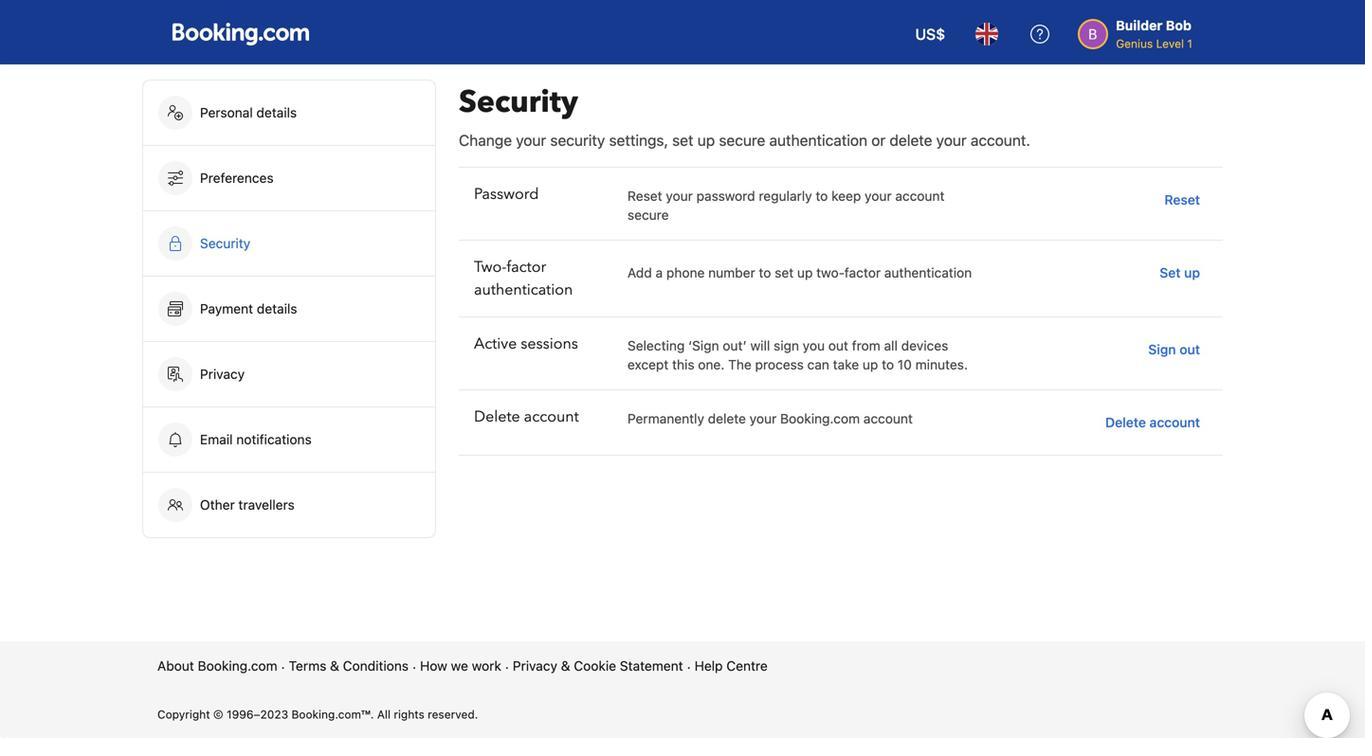 Task type: locate. For each thing, give the bounding box(es) containing it.
& right terms
[[330, 658, 339, 674]]

level
[[1156, 37, 1184, 50]]

set up button
[[1152, 256, 1208, 290]]

1 horizontal spatial secure
[[719, 131, 765, 149]]

10
[[898, 357, 912, 373]]

reset for reset your password regularly to keep your account secure
[[628, 188, 662, 204]]

1 horizontal spatial out
[[1180, 342, 1200, 357]]

1 horizontal spatial security
[[459, 82, 578, 123]]

authentication up devices
[[884, 265, 972, 281]]

all
[[884, 338, 898, 354]]

to left the 10
[[882, 357, 894, 373]]

1 horizontal spatial delete
[[1106, 415, 1146, 430]]

sign out button
[[1141, 333, 1208, 367]]

up up 'password'
[[698, 131, 715, 149]]

account down sign out dropdown button
[[1150, 415, 1200, 430]]

privacy down payment
[[200, 366, 245, 382]]

details
[[256, 105, 297, 120], [257, 301, 297, 317]]

0 horizontal spatial to
[[759, 265, 771, 281]]

secure up add
[[628, 207, 669, 223]]

account
[[895, 188, 945, 204], [524, 407, 579, 428], [864, 411, 913, 427], [1150, 415, 1200, 430]]

0 horizontal spatial out
[[829, 338, 849, 354]]

1 & from the left
[[330, 658, 339, 674]]

authentication down two-
[[474, 280, 573, 301]]

&
[[330, 658, 339, 674], [561, 658, 570, 674]]

up down from
[[863, 357, 878, 373]]

secure up 'password'
[[719, 131, 765, 149]]

privacy right work
[[513, 658, 557, 674]]

how
[[420, 658, 447, 674]]

1 vertical spatial booking.com
[[198, 658, 277, 674]]

to inside 'reset your password regularly to keep your account secure'
[[816, 188, 828, 204]]

about
[[157, 658, 194, 674]]

0 vertical spatial security
[[459, 82, 578, 123]]

security
[[459, 82, 578, 123], [200, 236, 250, 251]]

'sign
[[688, 338, 719, 354]]

delete account down active sessions at the top of page
[[474, 407, 579, 428]]

0 horizontal spatial security
[[200, 236, 250, 251]]

& left cookie
[[561, 658, 570, 674]]

up right the set
[[1184, 265, 1200, 281]]

2 details from the top
[[257, 301, 297, 317]]

payment
[[200, 301, 253, 317]]

payment details
[[200, 301, 301, 317]]

0 horizontal spatial &
[[330, 658, 339, 674]]

1 horizontal spatial authentication
[[769, 131, 868, 149]]

your right keep
[[865, 188, 892, 204]]

two-factor authentication
[[474, 257, 573, 301]]

1 horizontal spatial booking.com
[[780, 411, 860, 427]]

security up change
[[459, 82, 578, 123]]

active
[[474, 334, 517, 355]]

to for set
[[759, 265, 771, 281]]

0 vertical spatial set
[[672, 131, 694, 149]]

password
[[474, 184, 539, 205]]

0 horizontal spatial privacy
[[200, 366, 245, 382]]

email notifications link
[[143, 408, 435, 472]]

reset
[[628, 188, 662, 204], [1165, 192, 1200, 208]]

builder
[[1116, 18, 1163, 33]]

out inside selecting 'sign out' will sign you out from all devices except this one. the process can take up to 10 minutes.
[[829, 338, 849, 354]]

how we work
[[420, 658, 501, 674]]

0 horizontal spatial delete
[[708, 411, 746, 427]]

privacy for privacy & cookie statement
[[513, 658, 557, 674]]

delete account inside dropdown button
[[1106, 415, 1200, 430]]

booking.com up ©
[[198, 658, 277, 674]]

1 horizontal spatial privacy
[[513, 658, 557, 674]]

set
[[1160, 265, 1181, 281]]

reset up set up
[[1165, 192, 1200, 208]]

up left two-
[[797, 265, 813, 281]]

reset button
[[1157, 183, 1208, 217]]

conditions
[[343, 658, 409, 674]]

0 vertical spatial details
[[256, 105, 297, 120]]

reset inside dropdown button
[[1165, 192, 1200, 208]]

delete inside dropdown button
[[1106, 415, 1146, 430]]

1
[[1187, 37, 1193, 50]]

rights
[[394, 708, 425, 722]]

1 vertical spatial delete
[[708, 411, 746, 427]]

sign
[[774, 338, 799, 354]]

delete account button
[[1098, 406, 1208, 440]]

factor up from
[[845, 265, 881, 281]]

to left keep
[[816, 188, 828, 204]]

terms & conditions link
[[289, 657, 409, 676]]

set for add
[[775, 265, 794, 281]]

you
[[803, 338, 825, 354]]

privacy
[[200, 366, 245, 382], [513, 658, 557, 674]]

copyright
[[157, 708, 210, 722]]

0 vertical spatial to
[[816, 188, 828, 204]]

this
[[672, 357, 695, 373]]

0 horizontal spatial factor
[[507, 257, 546, 278]]

0 vertical spatial booking.com
[[780, 411, 860, 427]]

2 & from the left
[[561, 658, 570, 674]]

sign
[[1148, 342, 1176, 357]]

out
[[829, 338, 849, 354], [1180, 342, 1200, 357]]

set
[[672, 131, 694, 149], [775, 265, 794, 281]]

set left two-
[[775, 265, 794, 281]]

settings,
[[609, 131, 668, 149]]

factor down password
[[507, 257, 546, 278]]

1 horizontal spatial delete account
[[1106, 415, 1200, 430]]

work
[[472, 658, 501, 674]]

add
[[628, 265, 652, 281]]

password
[[697, 188, 755, 204]]

account right keep
[[895, 188, 945, 204]]

all
[[377, 708, 391, 722]]

security
[[550, 131, 605, 149]]

2 horizontal spatial to
[[882, 357, 894, 373]]

0 horizontal spatial reset
[[628, 188, 662, 204]]

delete
[[474, 407, 520, 428], [1106, 415, 1146, 430]]

help centre link
[[695, 657, 768, 676]]

set right settings,
[[672, 131, 694, 149]]

out right sign
[[1180, 342, 1200, 357]]

privacy & cookie statement
[[513, 658, 683, 674]]

your right change
[[516, 131, 546, 149]]

1 vertical spatial to
[[759, 265, 771, 281]]

1 horizontal spatial reset
[[1165, 192, 1200, 208]]

booking.com down the can
[[780, 411, 860, 427]]

details right personal
[[256, 105, 297, 120]]

factor
[[507, 257, 546, 278], [845, 265, 881, 281]]

1 details from the top
[[256, 105, 297, 120]]

0 horizontal spatial secure
[[628, 207, 669, 223]]

1 horizontal spatial &
[[561, 658, 570, 674]]

1 horizontal spatial set
[[775, 265, 794, 281]]

1 vertical spatial privacy
[[513, 658, 557, 674]]

reset inside 'reset your password regularly to keep your account secure'
[[628, 188, 662, 204]]

0 vertical spatial delete
[[890, 131, 932, 149]]

secure
[[719, 131, 765, 149], [628, 207, 669, 223]]

1 vertical spatial secure
[[628, 207, 669, 223]]

one.
[[698, 357, 725, 373]]

authentication inside security change your security settings, set up secure authentication or delete your account.
[[769, 131, 868, 149]]

2 vertical spatial to
[[882, 357, 894, 373]]

will
[[750, 338, 770, 354]]

booking.com
[[780, 411, 860, 427], [198, 658, 277, 674]]

delete
[[890, 131, 932, 149], [708, 411, 746, 427]]

reset down settings,
[[628, 188, 662, 204]]

authentication left or
[[769, 131, 868, 149]]

delete down 'active'
[[474, 407, 520, 428]]

up inside selecting 'sign out' will sign you out from all devices except this one. the process can take up to 10 minutes.
[[863, 357, 878, 373]]

selecting
[[628, 338, 685, 354]]

the
[[728, 357, 752, 373]]

out up take
[[829, 338, 849, 354]]

delete right or
[[890, 131, 932, 149]]

delete account down sign
[[1106, 415, 1200, 430]]

terms & conditions
[[289, 658, 409, 674]]

bob
[[1166, 18, 1192, 33]]

1 vertical spatial set
[[775, 265, 794, 281]]

regularly
[[759, 188, 812, 204]]

1 vertical spatial security
[[200, 236, 250, 251]]

a
[[656, 265, 663, 281]]

from
[[852, 338, 881, 354]]

security inside security change your security settings, set up secure authentication or delete your account.
[[459, 82, 578, 123]]

security up payment
[[200, 236, 250, 251]]

0 vertical spatial secure
[[719, 131, 765, 149]]

1 vertical spatial details
[[257, 301, 297, 317]]

1 horizontal spatial to
[[816, 188, 828, 204]]

delete inside security change your security settings, set up secure authentication or delete your account.
[[890, 131, 932, 149]]

personal details link
[[143, 81, 435, 145]]

other travellers link
[[143, 473, 435, 538]]

keep
[[832, 188, 861, 204]]

set inside security change your security settings, set up secure authentication or delete your account.
[[672, 131, 694, 149]]

0 vertical spatial privacy
[[200, 366, 245, 382]]

copyright © 1996–2023 booking.com™. all rights reserved.
[[157, 708, 478, 722]]

secure inside security change your security settings, set up secure authentication or delete your account.
[[719, 131, 765, 149]]

0 horizontal spatial delete account
[[474, 407, 579, 428]]

0 horizontal spatial set
[[672, 131, 694, 149]]

delete down sign out dropdown button
[[1106, 415, 1146, 430]]

to right number
[[759, 265, 771, 281]]

details for payment details
[[257, 301, 297, 317]]

to
[[816, 188, 828, 204], [759, 265, 771, 281], [882, 357, 894, 373]]

up inside dropdown button
[[1184, 265, 1200, 281]]

account inside dropdown button
[[1150, 415, 1200, 430]]

booking.com™.
[[292, 708, 374, 722]]

1 horizontal spatial delete
[[890, 131, 932, 149]]

delete down the
[[708, 411, 746, 427]]

statement
[[620, 658, 683, 674]]

details right payment
[[257, 301, 297, 317]]

add a phone number to set up two-factor authentication
[[628, 265, 972, 281]]

1 horizontal spatial factor
[[845, 265, 881, 281]]



Task type: vqa. For each thing, say whether or not it's contained in the screenshot.
right Booking.com
yes



Task type: describe. For each thing, give the bounding box(es) containing it.
us$
[[915, 25, 945, 43]]

how we work link
[[420, 657, 501, 676]]

account down the 10
[[864, 411, 913, 427]]

sessions
[[521, 334, 578, 355]]

set up
[[1160, 265, 1200, 281]]

secure inside 'reset your password regularly to keep your account secure'
[[628, 207, 669, 223]]

two-
[[817, 265, 845, 281]]

0 horizontal spatial booking.com
[[198, 658, 277, 674]]

your down process
[[750, 411, 777, 427]]

reset for reset
[[1165, 192, 1200, 208]]

0 horizontal spatial delete
[[474, 407, 520, 428]]

genius
[[1116, 37, 1153, 50]]

& for privacy
[[561, 658, 570, 674]]

about booking.com link
[[157, 657, 277, 676]]

other
[[200, 497, 235, 513]]

two-
[[474, 257, 507, 278]]

preferences
[[200, 170, 274, 186]]

details for personal details
[[256, 105, 297, 120]]

email
[[200, 432, 233, 448]]

personal details
[[200, 105, 297, 120]]

centre
[[727, 658, 768, 674]]

active sessions
[[474, 334, 578, 355]]

can
[[807, 357, 830, 373]]

& for terms
[[330, 658, 339, 674]]

other travellers
[[200, 497, 295, 513]]

take
[[833, 357, 859, 373]]

privacy link
[[143, 342, 435, 407]]

account down sessions
[[524, 407, 579, 428]]

email notifications
[[200, 432, 312, 448]]

about booking.com
[[157, 658, 277, 674]]

up inside security change your security settings, set up secure authentication or delete your account.
[[698, 131, 715, 149]]

sign out
[[1148, 342, 1200, 357]]

terms
[[289, 658, 326, 674]]

0 horizontal spatial authentication
[[474, 280, 573, 301]]

change
[[459, 131, 512, 149]]

except
[[628, 357, 669, 373]]

out inside dropdown button
[[1180, 342, 1200, 357]]

preferences link
[[143, 146, 435, 210]]

reset your password regularly to keep your account secure
[[628, 188, 945, 223]]

security link
[[143, 211, 435, 276]]

security change your security settings, set up secure authentication or delete your account.
[[459, 82, 1030, 149]]

devices
[[901, 338, 948, 354]]

payment details link
[[143, 277, 435, 341]]

permanently delete your booking.com account
[[628, 411, 913, 427]]

your left 'password'
[[666, 188, 693, 204]]

permanently
[[628, 411, 704, 427]]

builder bob genius level 1
[[1116, 18, 1193, 50]]

travellers
[[238, 497, 295, 513]]

factor inside two-factor authentication
[[507, 257, 546, 278]]

account.
[[971, 131, 1030, 149]]

account inside 'reset your password regularly to keep your account secure'
[[895, 188, 945, 204]]

cookie
[[574, 658, 616, 674]]

privacy & cookie statement link
[[513, 657, 683, 676]]

out'
[[723, 338, 747, 354]]

privacy for privacy
[[200, 366, 245, 382]]

notifications
[[236, 432, 312, 448]]

or
[[872, 131, 886, 149]]

security for security change your security settings, set up secure authentication or delete your account.
[[459, 82, 578, 123]]

©
[[213, 708, 223, 722]]

help centre
[[695, 658, 768, 674]]

phone
[[666, 265, 705, 281]]

personal
[[200, 105, 253, 120]]

security for security
[[200, 236, 250, 251]]

we
[[451, 658, 468, 674]]

process
[[755, 357, 804, 373]]

help
[[695, 658, 723, 674]]

number
[[708, 265, 755, 281]]

to for keep
[[816, 188, 828, 204]]

selecting 'sign out' will sign you out from all devices except this one. the process can take up to 10 minutes.
[[628, 338, 968, 373]]

set for security
[[672, 131, 694, 149]]

to inside selecting 'sign out' will sign you out from all devices except this one. the process can take up to 10 minutes.
[[882, 357, 894, 373]]

2 horizontal spatial authentication
[[884, 265, 972, 281]]

1996–2023
[[227, 708, 288, 722]]

minutes.
[[916, 357, 968, 373]]

your left "account."
[[936, 131, 967, 149]]

reserved.
[[428, 708, 478, 722]]



